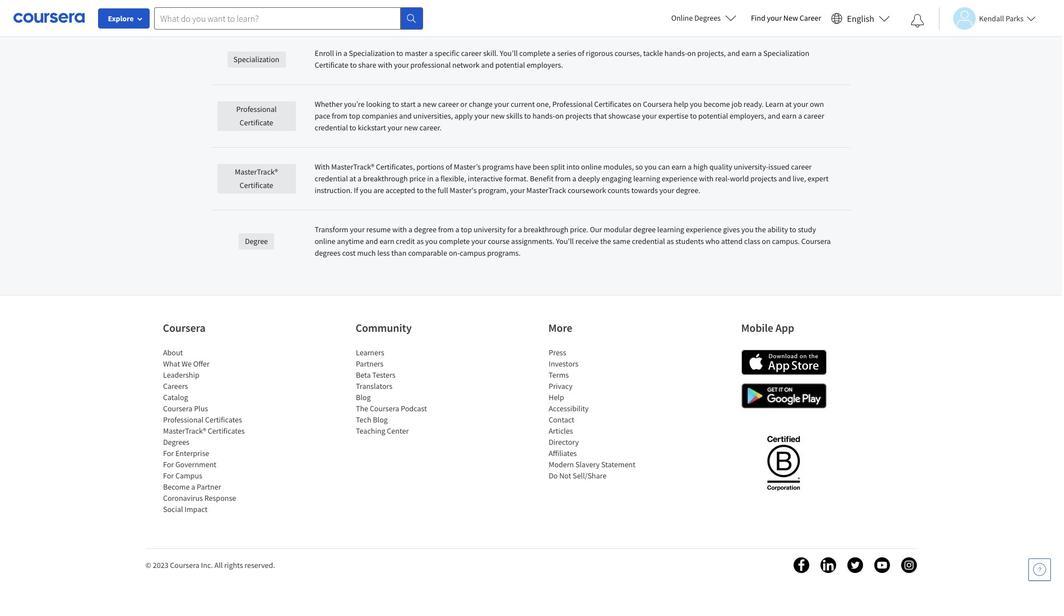 Task type: vqa. For each thing, say whether or not it's contained in the screenshot.
New on Coursera Collection element
no



Task type: describe. For each thing, give the bounding box(es) containing it.
experience inside with mastertrack® certificates, portions of master's programs have been split into online modules, so you can earn a high quality university-issued career credential at a breakthrough price in a flexible, interactive format. benefit from a deeply engaging learning experience with real-world projects and live, expert instruction. if you are accepted to the full master's program, your mastertrack coursework counts towards your degree.
[[662, 174, 697, 184]]

professional certificates link
[[163, 415, 242, 425]]

a up the assignments.
[[518, 225, 522, 235]]

the coursera podcast link
[[356, 404, 427, 414]]

row containing enroll in a specialization to master a specific career skill. you'll complete a series of rigorous courses, tackle hands-on projects, and earn a specialization certificate to share with your professional network and potential employers.
[[212, 34, 850, 85]]

transform your resume with a degree from a top university for a breakthrough price. our modular degree learning experience gives you the ability to study online anytime and earn credit as you complete your course assignments. you'll receive the same credential as students who attend class on campus. coursera degrees cost much less than comparable on-campus programs.
[[315, 225, 831, 258]]

you right so
[[644, 162, 657, 172]]

your down format.
[[510, 186, 525, 196]]

apply
[[454, 111, 473, 121]]

degrees inside about what we offer leadership careers catalog coursera plus professional certificates mastertrack® certificates degrees for enterprise for government for campus become a partner coronavirus response social impact
[[163, 438, 189, 448]]

than
[[391, 248, 406, 258]]

employers.
[[527, 60, 563, 70]]

what
[[163, 359, 180, 369]]

more
[[548, 321, 572, 335]]

new
[[783, 13, 798, 23]]

to inside take courses from the world's best instructors and universities. courses include recorded auto-graded and peer-reviewed assignments, video lectures, and community discussion forums. when you complete a course, you'll be eligible to receive a shareable electronic course certificate for a small fee.
[[569, 9, 575, 19]]

credential inside with mastertrack® certificates, portions of master's programs have been split into online modules, so you can earn a high quality university-issued career credential at a breakthrough price in a flexible, interactive format. benefit from a deeply engaging learning experience with real-world projects and live, expert instruction. if you are accepted to the full master's program, your mastertrack coursework counts towards your degree.
[[315, 174, 348, 184]]

projects,
[[697, 48, 726, 58]]

you up class
[[741, 225, 754, 235]]

beta
[[356, 370, 370, 381]]

1 horizontal spatial specialization
[[349, 48, 395, 58]]

response
[[204, 494, 236, 504]]

into
[[566, 162, 579, 172]]

english
[[847, 13, 874, 24]]

a right employers,
[[798, 111, 802, 121]]

mastertrack® inside with mastertrack® certificates, portions of master's programs have been split into online modules, so you can earn a high quality university-issued career credential at a breakthrough price in a flexible, interactive format. benefit from a deeply engaging learning experience with real-world projects and live, expert instruction. if you are accepted to the full master's program, your mastertrack coursework counts towards your degree.
[[331, 162, 374, 172]]

affiliates link
[[548, 449, 577, 459]]

that
[[593, 111, 607, 121]]

your up skills
[[494, 99, 509, 109]]

take
[[315, 0, 330, 7]]

when
[[417, 9, 435, 19]]

to left master
[[396, 48, 403, 58]]

expertise
[[658, 111, 688, 121]]

What do you want to learn? text field
[[154, 7, 401, 29]]

a down "find"
[[758, 48, 762, 58]]

list for coursera
[[163, 347, 258, 516]]

privacy
[[548, 382, 572, 392]]

study
[[798, 225, 816, 235]]

certificates,
[[376, 162, 415, 172]]

your up anytime
[[350, 225, 365, 235]]

help
[[548, 393, 564, 403]]

class
[[744, 237, 760, 247]]

a left high
[[688, 162, 692, 172]]

plus
[[194, 404, 208, 414]]

tackle
[[643, 48, 663, 58]]

a down the into
[[572, 174, 576, 184]]

expert
[[808, 174, 829, 184]]

breakthrough inside the transform your resume with a degree from a top university for a breakthrough price. our modular degree learning experience gives you the ability to study online anytime and earn credit as you complete your course assignments. you'll receive the same credential as students who attend class on campus. coursera degrees cost much less than comparable on-campus programs.
[[524, 225, 568, 235]]

help center image
[[1033, 564, 1046, 577]]

rigorous
[[586, 48, 613, 58]]

2 as from the left
[[667, 237, 674, 247]]

beta testers link
[[356, 370, 395, 381]]

social
[[163, 505, 183, 515]]

and right 'instructors' on the left top of page
[[466, 0, 478, 7]]

for government link
[[163, 460, 216, 470]]

statement
[[601, 460, 635, 470]]

with inside the transform your resume with a degree from a top university for a breakthrough price. our modular degree learning experience gives you the ability to study online anytime and earn credit as you complete your course assignments. you'll receive the same credential as students who attend class on campus. coursera degrees cost much less than comparable on-campus programs.
[[392, 225, 407, 235]]

series
[[557, 48, 576, 58]]

a left "find"
[[746, 9, 750, 19]]

logo of certified b corporation image
[[761, 430, 806, 497]]

quality
[[709, 162, 732, 172]]

on up "showcase" at top right
[[633, 99, 641, 109]]

affiliates
[[548, 449, 577, 459]]

in inside with mastertrack® certificates, portions of master's programs have been split into online modules, so you can earn a high quality university-issued career credential at a breakthrough price in a flexible, interactive format. benefit from a deeply engaging learning experience with real-world projects and live, expert instruction. if you are accepted to the full master's program, your mastertrack coursework counts towards your degree.
[[427, 174, 433, 184]]

professional inside about what we offer leadership careers catalog coursera plus professional certificates mastertrack® certificates degrees for enterprise for government for campus become a partner coronavirus response social impact
[[163, 415, 203, 425]]

earn inside with mastertrack® certificates, portions of master's programs have been split into online modules, so you can earn a high quality university-issued career credential at a breakthrough price in a flexible, interactive format. benefit from a deeply engaging learning experience with real-world projects and live, expert instruction. if you are accepted to the full master's program, your mastertrack coursework counts towards your degree.
[[672, 162, 686, 172]]

earn inside whether you're looking to start a new career or change your current one, professional certificates on coursera help you become job ready. learn at your own pace from top companies and universities, apply your new skills to hands-on projects that showcase your expertise to potential employers, and earn a career credential to kickstart your new career.
[[782, 111, 797, 121]]

a up if
[[358, 174, 361, 184]]

professional certificate
[[236, 104, 277, 128]]

course,
[[488, 9, 512, 19]]

small
[[751, 9, 769, 19]]

get it on google play image
[[741, 384, 826, 409]]

showcase
[[608, 111, 640, 121]]

you right if
[[360, 186, 372, 196]]

certificate inside the mastertrack® certificate
[[240, 180, 273, 191]]

hands- inside enroll in a specialization to master a specific career skill. you'll complete a series of rigorous courses, tackle hands-on projects, and earn a specialization certificate to share with your professional network and potential employers.
[[665, 48, 687, 58]]

coursera up about
[[163, 321, 206, 335]]

benefit
[[530, 174, 554, 184]]

on inside enroll in a specialization to master a specific career skill. you'll complete a series of rigorous courses, tackle hands-on projects, and earn a specialization certificate to share with your professional network and potential employers.
[[687, 48, 696, 58]]

become
[[163, 483, 189, 493]]

list for more
[[548, 347, 644, 482]]

credential inside the transform your resume with a degree from a top university for a breakthrough price. our modular degree learning experience gives you the ability to study online anytime and earn credit as you complete your course assignments. you'll receive the same credential as students who attend class on campus. coursera degrees cost much less than comparable on-campus programs.
[[632, 237, 665, 247]]

network
[[452, 60, 480, 70]]

you up comparable
[[425, 237, 437, 247]]

graded
[[623, 0, 646, 7]]

from inside take courses from the world's best instructors and universities. courses include recorded auto-graded and peer-reviewed assignments, video lectures, and community discussion forums. when you complete a course, you'll be eligible to receive a shareable electronic course certificate for a small fee.
[[358, 0, 374, 7]]

a right 'start'
[[417, 99, 421, 109]]

© 2023 coursera inc. all rights reserved.
[[145, 561, 275, 571]]

gives
[[723, 225, 740, 235]]

to left 'start'
[[392, 99, 399, 109]]

course
[[488, 237, 510, 247]]

do not sell/share link
[[548, 471, 606, 481]]

careers
[[163, 382, 188, 392]]

explore
[[108, 13, 134, 24]]

top inside whether you're looking to start a new career or change your current one, professional certificates on coursera help you become job ready. learn at your own pace from top companies and universities, apply your new skills to hands-on projects that showcase your expertise to potential employers, and earn a career credential to kickstart your new career.
[[349, 111, 360, 121]]

not
[[559, 471, 571, 481]]

a inside about what we offer leadership careers catalog coursera plus professional certificates mastertrack® certificates degrees for enterprise for government for campus become a partner coronavirus response social impact
[[191, 483, 195, 493]]

on inside the transform your resume with a degree from a top university for a breakthrough price. our modular degree learning experience gives you the ability to study online anytime and earn credit as you complete your course assignments. you'll receive the same credential as students who attend class on campus. coursera degrees cost much less than comparable on-campus programs.
[[762, 237, 770, 247]]

for inside take courses from the world's best instructors and universities. courses include recorded auto-graded and peer-reviewed assignments, video lectures, and community discussion forums. when you complete a course, you'll be eligible to receive a shareable electronic course certificate for a small fee.
[[735, 9, 744, 19]]

fee.
[[771, 9, 783, 19]]

university-
[[734, 162, 768, 172]]

and up the electronic
[[648, 0, 661, 7]]

a left course,
[[483, 9, 487, 19]]

investors link
[[548, 359, 578, 369]]

potential inside enroll in a specialization to master a specific career skill. you'll complete a series of rigorous courses, tackle hands-on projects, and earn a specialization certificate to share with your professional network and potential employers.
[[495, 60, 525, 70]]

you inside whether you're looking to start a new career or change your current one, professional certificates on coursera help you become job ready. learn at your own pace from top companies and universities, apply your new skills to hands-on projects that showcase your expertise to potential employers, and earn a career credential to kickstart your new career.
[[690, 99, 702, 109]]

from inside whether you're looking to start a new career or change your current one, professional certificates on coursera help you become job ready. learn at your own pace from top companies and universities, apply your new skills to hands-on projects that showcase your expertise to potential employers, and earn a career credential to kickstart your new career.
[[332, 111, 347, 121]]

courses
[[521, 0, 547, 7]]

degrees
[[315, 248, 341, 258]]

program,
[[478, 186, 508, 196]]

1 for from the top
[[163, 449, 174, 459]]

contact
[[548, 415, 574, 425]]

towards
[[631, 186, 658, 196]]

world's
[[388, 0, 412, 7]]

less
[[377, 248, 390, 258]]

and inside the transform your resume with a degree from a top university for a breakthrough price. our modular degree learning experience gives you the ability to study online anytime and earn credit as you complete your course assignments. you'll receive the same credential as students who attend class on campus. coursera degrees cost much less than comparable on-campus programs.
[[365, 237, 378, 247]]

change
[[469, 99, 493, 109]]

specific
[[435, 48, 459, 58]]

complete inside the transform your resume with a degree from a top university for a breakthrough price. our modular degree learning experience gives you the ability to study online anytime and earn credit as you complete your course assignments. you'll receive the same credential as students who attend class on campus. coursera degrees cost much less than comparable on-campus programs.
[[439, 237, 470, 247]]

show notifications image
[[911, 14, 924, 27]]

a left series
[[552, 48, 556, 58]]

whether
[[315, 99, 342, 109]]

or
[[460, 99, 467, 109]]

whether you're looking to start a new career or change your current one, professional certificates on coursera help you become job ready. learn at your own pace from top companies and universities, apply your new skills to hands-on projects that showcase your expertise to potential employers, and earn a career credential to kickstart your new career.
[[315, 99, 824, 133]]

find your new career
[[751, 13, 821, 23]]

row containing transform your resume with a degree from a top university for a breakthrough price. our modular degree learning experience gives you the ability to study online anytime and earn credit as you complete your course assignments. you'll receive the same credential as students who attend class on campus. coursera degrees cost much less than comparable on-campus programs.
[[212, 211, 850, 273]]

receive inside take courses from the world's best instructors and universities. courses include recorded auto-graded and peer-reviewed assignments, video lectures, and community discussion forums. when you complete a course, you'll be eligible to receive a shareable electronic course certificate for a small fee.
[[577, 9, 600, 19]]

directory link
[[548, 438, 579, 448]]

center
[[387, 426, 408, 437]]

career inside enroll in a specialization to master a specific career skill. you'll complete a series of rigorous courses, tackle hands-on projects, and earn a specialization certificate to share with your professional network and potential employers.
[[461, 48, 482, 58]]

career.
[[419, 123, 442, 133]]

become
[[704, 99, 730, 109]]

can
[[658, 162, 670, 172]]

about what we offer leadership careers catalog coursera plus professional certificates mastertrack® certificates degrees for enterprise for government for campus become a partner coronavirus response social impact
[[163, 348, 244, 515]]

a up the credit
[[408, 225, 412, 235]]

to right expertise
[[690, 111, 697, 121]]

projects inside with mastertrack® certificates, portions of master's programs have been split into online modules, so you can earn a high quality university-issued career credential at a breakthrough price in a flexible, interactive format. benefit from a deeply engaging learning experience with real-world projects and live, expert instruction. if you are accepted to the full master's program, your mastertrack coursework counts towards your degree.
[[750, 174, 777, 184]]

2 degree from the left
[[633, 225, 656, 235]]

and right projects,
[[727, 48, 740, 58]]

the down our on the right top of the page
[[600, 237, 611, 247]]

top inside the transform your resume with a degree from a top university for a breakthrough price. our modular degree learning experience gives you the ability to study online anytime and earn credit as you complete your course assignments. you'll receive the same credential as students who attend class on campus. coursera degrees cost much less than comparable on-campus programs.
[[461, 225, 472, 235]]

mastertrack® inside about what we offer leadership careers catalog coursera plus professional certificates mastertrack® certificates degrees for enterprise for government for campus become a partner coronavirus response social impact
[[163, 426, 206, 437]]

mastertrack® certificate
[[235, 167, 278, 191]]

with inside with mastertrack® certificates, portions of master's programs have been split into online modules, so you can earn a high quality university-issued career credential at a breakthrough price in a flexible, interactive format. benefit from a deeply engaging learning experience with real-world projects and live, expert instruction. if you are accepted to the full master's program, your mastertrack coursework counts towards your degree.
[[699, 174, 714, 184]]

coursera image
[[13, 9, 85, 27]]

your left own
[[793, 99, 808, 109]]

career
[[800, 13, 821, 23]]

and inside with mastertrack® certificates, portions of master's programs have been split into online modules, so you can earn a high quality university-issued career credential at a breakthrough price in a flexible, interactive format. benefit from a deeply engaging learning experience with real-world projects and live, expert instruction. if you are accepted to the full master's program, your mastertrack coursework counts towards your degree.
[[778, 174, 791, 184]]

your up "campus"
[[471, 237, 486, 247]]

to down current
[[524, 111, 531, 121]]

the inside with mastertrack® certificates, portions of master's programs have been split into online modules, so you can earn a high quality university-issued career credential at a breakthrough price in a flexible, interactive format. benefit from a deeply engaging learning experience with real-world projects and live, expert instruction. if you are accepted to the full master's program, your mastertrack coursework counts towards your degree.
[[425, 186, 436, 196]]

your left expertise
[[642, 111, 657, 121]]

transform
[[315, 225, 348, 235]]

the up class
[[755, 225, 766, 235]]

degree
[[245, 237, 268, 247]]

on left 'that'
[[555, 111, 564, 121]]

1 vertical spatial certificates
[[205, 415, 242, 425]]

assignments.
[[511, 237, 554, 247]]

coursera youtube image
[[874, 558, 890, 574]]

at inside with mastertrack® certificates, portions of master's programs have been split into online modules, so you can earn a high quality university-issued career credential at a breakthrough price in a flexible, interactive format. benefit from a deeply engaging learning experience with real-world projects and live, expert instruction. if you are accepted to the full master's program, your mastertrack coursework counts towards your degree.
[[349, 174, 356, 184]]

to left 'share'
[[350, 60, 357, 70]]

1 as from the left
[[416, 237, 424, 247]]

earn inside enroll in a specialization to master a specific career skill. you'll complete a series of rigorous courses, tackle hands-on projects, and earn a specialization certificate to share with your professional network and potential employers.
[[742, 48, 756, 58]]

from inside with mastertrack® certificates, portions of master's programs have been split into online modules, so you can earn a high quality university-issued career credential at a breakthrough price in a flexible, interactive format. benefit from a deeply engaging learning experience with real-world projects and live, expert instruction. if you are accepted to the full master's program, your mastertrack coursework counts towards your degree.
[[555, 174, 571, 184]]

coursera inside whether you're looking to start a new career or change your current one, professional certificates on coursera help you become job ready. learn at your own pace from top companies and universities, apply your new skills to hands-on projects that showcase your expertise to potential employers, and earn a career credential to kickstart your new career.
[[643, 99, 672, 109]]

courses,
[[615, 48, 642, 58]]

row containing take courses from the world's best instructors and universities. courses include recorded auto-graded and peer-reviewed assignments, video lectures, and community discussion forums. when you complete a course, you'll be eligible to receive a shareable electronic course certificate for a small fee.
[[212, 0, 850, 34]]



Task type: locate. For each thing, give the bounding box(es) containing it.
2 row from the top
[[212, 34, 850, 85]]

cost
[[342, 248, 356, 258]]

coronavirus
[[163, 494, 203, 504]]

social impact link
[[163, 505, 207, 515]]

5 row from the top
[[212, 211, 850, 273]]

and down 'start'
[[399, 111, 412, 121]]

top
[[349, 111, 360, 121], [461, 225, 472, 235]]

0 vertical spatial blog
[[356, 393, 370, 403]]

on
[[687, 48, 696, 58], [633, 99, 641, 109], [555, 111, 564, 121], [762, 237, 770, 247]]

online inside the transform your resume with a degree from a top university for a breakthrough price. our modular degree learning experience gives you the ability to study online anytime and earn credit as you complete your course assignments. you'll receive the same credential as students who attend class on campus. coursera degrees cost much less than comparable on-campus programs.
[[315, 237, 335, 247]]

2 horizontal spatial list
[[548, 347, 644, 482]]

your left degree. on the right top of the page
[[659, 186, 674, 196]]

0 horizontal spatial of
[[446, 162, 452, 172]]

0 vertical spatial online
[[581, 162, 602, 172]]

2 list from the left
[[356, 347, 451, 437]]

share
[[358, 60, 376, 70]]

0 vertical spatial experience
[[662, 174, 697, 184]]

0 vertical spatial degrees
[[694, 13, 721, 23]]

online
[[671, 13, 693, 23]]

issued
[[768, 162, 789, 172]]

electronic
[[641, 9, 674, 19]]

skill.
[[483, 48, 498, 58]]

complete up employers.
[[519, 48, 550, 58]]

complete inside take courses from the world's best instructors and universities. courses include recorded auto-graded and peer-reviewed assignments, video lectures, and community discussion forums. when you complete a course, you'll be eligible to receive a shareable electronic course certificate for a small fee.
[[450, 9, 481, 19]]

learners partners beta testers translators blog the coursera podcast tech blog teaching center
[[356, 348, 427, 437]]

online degrees button
[[662, 6, 745, 30]]

1 vertical spatial learning
[[657, 225, 684, 235]]

your down the change
[[474, 111, 489, 121]]

from up on-
[[438, 225, 454, 235]]

2 for from the top
[[163, 460, 174, 470]]

a up 'professional'
[[429, 48, 433, 58]]

employers,
[[730, 111, 766, 121]]

1 vertical spatial for
[[163, 460, 174, 470]]

credential inside whether you're looking to start a new career or change your current one, professional certificates on coursera help you become job ready. learn at your own pace from top companies and universities, apply your new skills to hands-on projects that showcase your expertise to potential employers, and earn a career credential to kickstart your new career.
[[315, 123, 348, 133]]

specialization
[[349, 48, 395, 58], [763, 48, 809, 58], [233, 54, 279, 64]]

mastertrack
[[526, 186, 566, 196]]

online inside with mastertrack® certificates, portions of master's programs have been split into online modules, so you can earn a high quality university-issued career credential at a breakthrough price in a flexible, interactive format. benefit from a deeply engaging learning experience with real-world projects and live, expert instruction. if you are accepted to the full master's program, your mastertrack coursework counts towards your degree.
[[581, 162, 602, 172]]

learning
[[633, 174, 660, 184], [657, 225, 684, 235]]

career left or
[[438, 99, 459, 109]]

1 vertical spatial with
[[699, 174, 714, 184]]

partners link
[[356, 359, 383, 369]]

1 horizontal spatial degrees
[[694, 13, 721, 23]]

0 horizontal spatial course
[[245, 3, 268, 13]]

0 horizontal spatial degrees
[[163, 438, 189, 448]]

2 horizontal spatial new
[[491, 111, 505, 121]]

list
[[163, 347, 258, 516], [356, 347, 451, 437], [548, 347, 644, 482]]

1 vertical spatial complete
[[519, 48, 550, 58]]

1 horizontal spatial hands-
[[665, 48, 687, 58]]

on left projects,
[[687, 48, 696, 58]]

0 horizontal spatial degree
[[414, 225, 436, 235]]

1 vertical spatial blog
[[373, 415, 387, 425]]

0 horizontal spatial projects
[[565, 111, 592, 121]]

0 horizontal spatial in
[[336, 48, 342, 58]]

0 vertical spatial credential
[[315, 123, 348, 133]]

mobile
[[741, 321, 773, 335]]

at right 'learn' on the right of the page
[[785, 99, 792, 109]]

ability
[[767, 225, 788, 235]]

0 vertical spatial hands-
[[665, 48, 687, 58]]

as up comparable
[[416, 237, 424, 247]]

credit
[[396, 237, 415, 247]]

learning up the towards
[[633, 174, 660, 184]]

your right "find"
[[767, 13, 782, 23]]

1 vertical spatial projects
[[750, 174, 777, 184]]

complete down 'instructors' on the left top of page
[[450, 9, 481, 19]]

0 vertical spatial new
[[423, 99, 437, 109]]

if
[[354, 186, 358, 196]]

your down companies
[[388, 123, 402, 133]]

online up 'deeply'
[[581, 162, 602, 172]]

enroll
[[315, 48, 334, 58]]

campus
[[460, 248, 486, 258]]

for inside the transform your resume with a degree from a top university for a breakthrough price. our modular degree learning experience gives you the ability to study online anytime and earn credit as you complete your course assignments. you'll receive the same credential as students who attend class on campus. coursera degrees cost much less than comparable on-campus programs.
[[507, 225, 517, 235]]

earn down "find"
[[742, 48, 756, 58]]

experience up degree. on the right top of the page
[[662, 174, 697, 184]]

press
[[548, 348, 566, 358]]

specialization up 'share'
[[349, 48, 395, 58]]

of inside enroll in a specialization to master a specific career skill. you'll complete a series of rigorous courses, tackle hands-on projects, and earn a specialization certificate to share with your professional network and potential employers.
[[578, 48, 584, 58]]

specialization down what do you want to learn? text box
[[233, 54, 279, 64]]

1 horizontal spatial online
[[581, 162, 602, 172]]

breakthrough up are
[[363, 174, 408, 184]]

receive
[[577, 9, 600, 19], [575, 237, 599, 247]]

certificates up mastertrack® certificates link
[[205, 415, 242, 425]]

0 horizontal spatial mastertrack®
[[163, 426, 206, 437]]

catalog
[[163, 393, 188, 403]]

specialization down the find your new career link
[[763, 48, 809, 58]]

1 vertical spatial breakthrough
[[524, 225, 568, 235]]

about
[[163, 348, 183, 358]]

the inside take courses from the world's best instructors and universities. courses include recorded auto-graded and peer-reviewed assignments, video lectures, and community discussion forums. when you complete a course, you'll be eligible to receive a shareable electronic course certificate for a small fee.
[[375, 0, 386, 7]]

2 vertical spatial credential
[[632, 237, 665, 247]]

learners
[[356, 348, 384, 358]]

course inside take courses from the world's best instructors and universities. courses include recorded auto-graded and peer-reviewed assignments, video lectures, and community discussion forums. when you complete a course, you'll be eligible to receive a shareable electronic course certificate for a small fee.
[[675, 9, 698, 19]]

1 horizontal spatial blog
[[373, 415, 387, 425]]

0 vertical spatial receive
[[577, 9, 600, 19]]

potential inside whether you're looking to start a new career or change your current one, professional certificates on coursera help you become job ready. learn at your own pace from top companies and universities, apply your new skills to hands-on projects that showcase your expertise to potential employers, and earn a career credential to kickstart your new career.
[[698, 111, 728, 121]]

coursera facebook image
[[793, 558, 809, 574]]

0 horizontal spatial at
[[349, 174, 356, 184]]

0 vertical spatial certificates
[[594, 99, 631, 109]]

at inside whether you're looking to start a new career or change your current one, professional certificates on coursera help you become job ready. learn at your own pace from top companies and universities, apply your new skills to hands-on projects that showcase your expertise to potential employers, and earn a career credential to kickstart your new career.
[[785, 99, 792, 109]]

1 degree from the left
[[414, 225, 436, 235]]

row
[[212, 0, 850, 34], [212, 34, 850, 85], [212, 85, 850, 148], [212, 148, 850, 211], [212, 211, 850, 273]]

find your new career link
[[745, 11, 827, 25]]

career inside with mastertrack® certificates, portions of master's programs have been split into online modules, so you can earn a high quality university-issued career credential at a breakthrough price in a flexible, interactive format. benefit from a deeply engaging learning experience with real-world projects and live, expert instruction. if you are accepted to the full master's program, your mastertrack coursework counts towards your degree.
[[791, 162, 812, 172]]

0 horizontal spatial blog
[[356, 393, 370, 403]]

include
[[549, 0, 573, 7]]

experience up the who
[[686, 225, 722, 235]]

1 vertical spatial top
[[461, 225, 472, 235]]

1 list from the left
[[163, 347, 258, 516]]

price
[[409, 174, 426, 184]]

learning inside the transform your resume with a degree from a top university for a breakthrough price. our modular degree learning experience gives you the ability to study online anytime and earn credit as you complete your course assignments. you'll receive the same credential as students who attend class on campus. coursera degrees cost much less than comparable on-campus programs.
[[657, 225, 684, 235]]

credential right same
[[632, 237, 665, 247]]

to up campus.
[[790, 225, 796, 235]]

the
[[375, 0, 386, 7], [425, 186, 436, 196], [755, 225, 766, 235], [600, 237, 611, 247]]

0 vertical spatial breakthrough
[[363, 174, 408, 184]]

press investors terms privacy help accessibility contact articles directory affiliates modern slavery statement do not sell/share
[[548, 348, 635, 481]]

top down you're
[[349, 111, 360, 121]]

what we offer link
[[163, 359, 209, 369]]

you down 'instructors' on the left top of page
[[437, 9, 449, 19]]

and down 'learn' on the right of the page
[[768, 111, 780, 121]]

university
[[474, 225, 506, 235]]

1 horizontal spatial projects
[[750, 174, 777, 184]]

0 horizontal spatial list
[[163, 347, 258, 516]]

0 horizontal spatial top
[[349, 111, 360, 121]]

full
[[438, 186, 448, 196]]

earn inside the transform your resume with a degree from a top university for a breakthrough price. our modular degree learning experience gives you the ability to study online anytime and earn credit as you complete your course assignments. you'll receive the same credential as students who attend class on campus. coursera degrees cost much less than comparable on-campus programs.
[[380, 237, 394, 247]]

coursera down catalog 'link'
[[163, 404, 192, 414]]

your inside enroll in a specialization to master a specific career skill. you'll complete a series of rigorous courses, tackle hands-on projects, and earn a specialization certificate to share with your professional network and potential employers.
[[394, 60, 409, 70]]

breakthrough
[[363, 174, 408, 184], [524, 225, 568, 235]]

a right enroll
[[343, 48, 347, 58]]

and down issued
[[778, 174, 791, 184]]

our
[[590, 225, 602, 235]]

the up discussion
[[375, 0, 386, 7]]

same
[[613, 237, 630, 247]]

receive down recorded
[[577, 9, 600, 19]]

of up flexible, on the left top of page
[[446, 162, 452, 172]]

coursera inside learners partners beta testers translators blog the coursera podcast tech blog teaching center
[[370, 404, 399, 414]]

0 horizontal spatial potential
[[495, 60, 525, 70]]

1 horizontal spatial of
[[578, 48, 584, 58]]

degrees inside dropdown button
[[694, 13, 721, 23]]

certificates down the professional certificates link
[[207, 426, 244, 437]]

0 horizontal spatial specialization
[[233, 54, 279, 64]]

1 horizontal spatial as
[[667, 237, 674, 247]]

to left kickstart
[[349, 123, 356, 133]]

from inside the transform your resume with a degree from a top university for a breakthrough price. our modular degree learning experience gives you the ability to study online anytime and earn credit as you complete your course assignments. you'll receive the same credential as students who attend class on campus. coursera degrees cost much less than comparable on-campus programs.
[[438, 225, 454, 235]]

1 vertical spatial degrees
[[163, 438, 189, 448]]

price.
[[570, 225, 588, 235]]

career up network
[[461, 48, 482, 58]]

2 horizontal spatial mastertrack®
[[331, 162, 374, 172]]

1 row from the top
[[212, 0, 850, 34]]

0 horizontal spatial online
[[315, 237, 335, 247]]

row containing with mastertrack® certificates, portions of master's programs have been split into online modules, so you can earn a high quality university-issued career credential at a breakthrough price in a flexible, interactive format. benefit from a deeply engaging learning experience with real-world projects and live, expert instruction. if you are accepted to the full master's program, your mastertrack coursework counts towards your degree.
[[212, 148, 850, 211]]

online
[[581, 162, 602, 172], [315, 237, 335, 247]]

sell/share
[[572, 471, 606, 481]]

breakthrough up the assignments.
[[524, 225, 568, 235]]

from
[[358, 0, 374, 7], [332, 111, 347, 121], [555, 174, 571, 184], [438, 225, 454, 235]]

potential down the become
[[698, 111, 728, 121]]

a down campus
[[191, 483, 195, 493]]

1 vertical spatial hands-
[[533, 111, 555, 121]]

0 vertical spatial for
[[163, 449, 174, 459]]

campus
[[175, 471, 202, 481]]

row containing whether you're looking to start a new career or change your current one, professional certificates on coursera help you become job ready. learn at your own pace from top companies and universities, apply your new skills to hands-on projects that showcase your expertise to potential employers, and earn a career credential to kickstart your new career.
[[212, 85, 850, 148]]

3 row from the top
[[212, 85, 850, 148]]

coursera inside about what we offer leadership careers catalog coursera plus professional certificates mastertrack® certificates degrees for enterprise for government for campus become a partner coronavirus response social impact
[[163, 404, 192, 414]]

coursera up tech blog link
[[370, 404, 399, 414]]

0 vertical spatial at
[[785, 99, 792, 109]]

degrees down reviewed
[[694, 13, 721, 23]]

and down skill.
[[481, 60, 494, 70]]

career down own
[[804, 111, 824, 121]]

2 vertical spatial complete
[[439, 237, 470, 247]]

0 vertical spatial of
[[578, 48, 584, 58]]

coursera left inc.
[[170, 561, 199, 571]]

projects down university-
[[750, 174, 777, 184]]

0 horizontal spatial breakthrough
[[363, 174, 408, 184]]

1 vertical spatial experience
[[686, 225, 722, 235]]

1 vertical spatial credential
[[315, 174, 348, 184]]

2 vertical spatial certificates
[[207, 426, 244, 437]]

receive down price.
[[575, 237, 599, 247]]

learning inside with mastertrack® certificates, portions of master's programs have been split into online modules, so you can earn a high quality university-issued career credential at a breakthrough price in a flexible, interactive format. benefit from a deeply engaging learning experience with real-world projects and live, expert instruction. if you are accepted to the full master's program, your mastertrack coursework counts towards your degree.
[[633, 174, 660, 184]]

credential
[[315, 123, 348, 133], [315, 174, 348, 184], [632, 237, 665, 247]]

certificates
[[594, 99, 631, 109], [205, 415, 242, 425], [207, 426, 244, 437]]

in right enroll
[[336, 48, 342, 58]]

1 vertical spatial of
[[446, 162, 452, 172]]

0 horizontal spatial for
[[507, 225, 517, 235]]

4 row from the top
[[212, 148, 850, 211]]

careers link
[[163, 382, 188, 392]]

of inside with mastertrack® certificates, portions of master's programs have been split into online modules, so you can earn a high quality university-issued career credential at a breakthrough price in a flexible, interactive format. benefit from a deeply engaging learning experience with real-world projects and live, expert instruction. if you are accepted to the full master's program, your mastertrack coursework counts towards your degree.
[[446, 162, 452, 172]]

universities.
[[480, 0, 520, 7]]

coursera down study
[[801, 237, 831, 247]]

degrees link
[[163, 438, 189, 448]]

with inside enroll in a specialization to master a specific career skill. you'll complete a series of rigorous courses, tackle hands-on projects, and earn a specialization certificate to share with your professional network and potential employers.
[[378, 60, 392, 70]]

and up the much
[[365, 237, 378, 247]]

1 horizontal spatial professional
[[236, 104, 277, 114]]

for campus link
[[163, 471, 202, 481]]

0 horizontal spatial professional
[[163, 415, 203, 425]]

with mastertrack® certificates, portions of master's programs have been split into online modules, so you can earn a high quality university-issued career credential at a breakthrough price in a flexible, interactive format. benefit from a deeply engaging learning experience with real-world projects and live, expert instruction. if you are accepted to the full master's program, your mastertrack coursework counts towards your degree.
[[315, 162, 829, 196]]

2 horizontal spatial specialization
[[763, 48, 809, 58]]

0 vertical spatial for
[[735, 9, 744, 19]]

have
[[515, 162, 531, 172]]

professional inside whether you're looking to start a new career or change your current one, professional certificates on coursera help you become job ready. learn at your own pace from top companies and universities, apply your new skills to hands-on projects that showcase your expertise to potential employers, and earn a career credential to kickstart your new career.
[[552, 99, 593, 109]]

1 vertical spatial new
[[491, 111, 505, 121]]

modern
[[548, 460, 574, 470]]

1 vertical spatial potential
[[698, 111, 728, 121]]

to inside the transform your resume with a degree from a top university for a breakthrough price. our modular degree learning experience gives you the ability to study online anytime and earn credit as you complete your course assignments. you'll receive the same credential as students who attend class on campus. coursera degrees cost much less than comparable on-campus programs.
[[790, 225, 796, 235]]

blog up teaching center link
[[373, 415, 387, 425]]

you inside take courses from the world's best instructors and universities. courses include recorded auto-graded and peer-reviewed assignments, video lectures, and community discussion forums. when you complete a course, you'll be eligible to receive a shareable electronic course certificate for a small fee.
[[437, 9, 449, 19]]

universities,
[[413, 111, 453, 121]]

1 horizontal spatial for
[[735, 9, 744, 19]]

credential up instruction.
[[315, 174, 348, 184]]

new
[[423, 99, 437, 109], [491, 111, 505, 121], [404, 123, 418, 133]]

recorded
[[575, 0, 604, 7]]

coursera inside the transform your resume with a degree from a top university for a breakthrough price. our modular degree learning experience gives you the ability to study online anytime and earn credit as you complete your course assignments. you'll receive the same credential as students who attend class on campus. coursera degrees cost much less than comparable on-campus programs.
[[801, 237, 831, 247]]

modular
[[604, 225, 632, 235]]

slavery
[[575, 460, 599, 470]]

certificates inside whether you're looking to start a new career or change your current one, professional certificates on coursera help you become job ready. learn at your own pace from top companies and universities, apply your new skills to hands-on projects that showcase your expertise to potential employers, and earn a career credential to kickstart your new career.
[[594, 99, 631, 109]]

1 horizontal spatial at
[[785, 99, 792, 109]]

degree up the credit
[[414, 225, 436, 235]]

receive inside the transform your resume with a degree from a top university for a breakthrough price. our modular degree learning experience gives you the ability to study online anytime and earn credit as you complete your course assignments. you'll receive the same credential as students who attend class on campus. coursera degrees cost much less than comparable on-campus programs.
[[575, 237, 599, 247]]

1 vertical spatial receive
[[575, 237, 599, 247]]

in inside enroll in a specialization to master a specific career skill. you'll complete a series of rigorous courses, tackle hands-on projects, and earn a specialization certificate to share with your professional network and potential employers.
[[336, 48, 342, 58]]

earn right "can"
[[672, 162, 686, 172]]

at up if
[[349, 174, 356, 184]]

0 horizontal spatial new
[[404, 123, 418, 133]]

kendall parks button
[[939, 7, 1036, 29]]

from down whether
[[332, 111, 347, 121]]

accepted
[[386, 186, 415, 196]]

download on the app store image
[[741, 350, 826, 375]]

a up on-
[[455, 225, 459, 235]]

impact
[[184, 505, 207, 515]]

0 vertical spatial potential
[[495, 60, 525, 70]]

1 horizontal spatial top
[[461, 225, 472, 235]]

learn
[[765, 99, 784, 109]]

blog
[[356, 393, 370, 403], [373, 415, 387, 425]]

1 horizontal spatial breakthrough
[[524, 225, 568, 235]]

to
[[569, 9, 575, 19], [396, 48, 403, 58], [350, 60, 357, 70], [392, 99, 399, 109], [524, 111, 531, 121], [690, 111, 697, 121], [349, 123, 356, 133], [417, 186, 424, 196], [790, 225, 796, 235]]

from down split
[[555, 174, 571, 184]]

0 vertical spatial top
[[349, 111, 360, 121]]

hands- down one,
[[533, 111, 555, 121]]

0 horizontal spatial as
[[416, 237, 424, 247]]

anytime
[[337, 237, 364, 247]]

certificate inside enroll in a specialization to master a specific career skill. you'll complete a series of rigorous courses, tackle hands-on projects, and earn a specialization certificate to share with your professional network and potential employers.
[[315, 60, 348, 70]]

translators
[[356, 382, 392, 392]]

explore button
[[98, 8, 150, 29]]

2 vertical spatial new
[[404, 123, 418, 133]]

auto-
[[606, 0, 623, 7]]

the left full
[[425, 186, 436, 196]]

coursework
[[568, 186, 606, 196]]

career up live, on the top
[[791, 162, 812, 172]]

0 vertical spatial complete
[[450, 9, 481, 19]]

1 horizontal spatial mastertrack®
[[235, 167, 278, 177]]

coursera twitter image
[[847, 558, 863, 574]]

resume
[[366, 225, 391, 235]]

3 for from the top
[[163, 471, 174, 481]]

1 horizontal spatial potential
[[698, 111, 728, 121]]

3 list from the left
[[548, 347, 644, 482]]

0 vertical spatial in
[[336, 48, 342, 58]]

certificate inside the "professional certificate"
[[240, 118, 273, 128]]

coursera instagram image
[[901, 558, 917, 574]]

for down degrees link
[[163, 449, 174, 459]]

2 horizontal spatial professional
[[552, 99, 593, 109]]

1 vertical spatial online
[[315, 237, 335, 247]]

1 horizontal spatial course
[[675, 9, 698, 19]]

to inside with mastertrack® certificates, portions of master's programs have been split into online modules, so you can earn a high quality university-issued career credential at a breakthrough price in a flexible, interactive format. benefit from a deeply engaging learning experience with real-world projects and live, expert instruction. if you are accepted to the full master's program, your mastertrack coursework counts towards your degree.
[[417, 186, 424, 196]]

2 vertical spatial with
[[392, 225, 407, 235]]

programs
[[482, 162, 514, 172]]

0 vertical spatial with
[[378, 60, 392, 70]]

0 vertical spatial learning
[[633, 174, 660, 184]]

split
[[551, 162, 565, 172]]

complete up on-
[[439, 237, 470, 247]]

a down "auto-" on the right top of the page
[[602, 9, 606, 19]]

forums.
[[390, 9, 415, 19]]

1 horizontal spatial degree
[[633, 225, 656, 235]]

None search field
[[154, 7, 423, 29]]

2023
[[153, 561, 168, 571]]

in down portions
[[427, 174, 433, 184]]

degree.
[[676, 186, 700, 196]]

a up full
[[435, 174, 439, 184]]

list containing learners
[[356, 347, 451, 437]]

©
[[145, 561, 151, 571]]

projects inside whether you're looking to start a new career or change your current one, professional certificates on coursera help you become job ready. learn at your own pace from top companies and universities, apply your new skills to hands-on projects that showcase your expertise to potential employers, and earn a career credential to kickstart your new career.
[[565, 111, 592, 121]]

you right help
[[690, 99, 702, 109]]

hands- inside whether you're looking to start a new career or change your current one, professional certificates on coursera help you become job ready. learn at your own pace from top companies and universities, apply your new skills to hands-on projects that showcase your expertise to potential employers, and earn a career credential to kickstart your new career.
[[533, 111, 555, 121]]

help link
[[548, 393, 564, 403]]

top left university
[[461, 225, 472, 235]]

breakthrough inside with mastertrack® certificates, portions of master's programs have been split into online modules, so you can earn a high quality university-issued career credential at a breakthrough price in a flexible, interactive format. benefit from a deeply engaging learning experience with real-world projects and live, expert instruction. if you are accepted to the full master's program, your mastertrack coursework counts towards your degree.
[[363, 174, 408, 184]]

1 horizontal spatial list
[[356, 347, 451, 437]]

coursera linkedin image
[[820, 558, 836, 574]]

certificate inside take courses from the world's best instructors and universities. courses include recorded auto-graded and peer-reviewed assignments, video lectures, and community discussion forums. when you complete a course, you'll be eligible to receive a shareable electronic course certificate for a small fee.
[[700, 9, 733, 19]]

with right 'share'
[[378, 60, 392, 70]]

new up universities,
[[423, 99, 437, 109]]

articles
[[548, 426, 573, 437]]

for up for campus link
[[163, 460, 174, 470]]

for
[[163, 449, 174, 459], [163, 460, 174, 470], [163, 471, 174, 481]]

list containing about
[[163, 347, 258, 516]]

coronavirus response link
[[163, 494, 236, 504]]

find
[[751, 13, 765, 23]]

list containing press
[[548, 347, 644, 482]]

experience inside the transform your resume with a degree from a top university for a breakthrough price. our modular degree learning experience gives you the ability to study online anytime and earn credit as you complete your course assignments. you'll receive the same credential as students who attend class on campus. coursera degrees cost much less than comparable on-campus programs.
[[686, 225, 722, 235]]

and up career on the top
[[805, 0, 817, 7]]

live,
[[793, 174, 806, 184]]

1 vertical spatial for
[[507, 225, 517, 235]]

to down include
[[569, 9, 575, 19]]

partners
[[356, 359, 383, 369]]

potential
[[495, 60, 525, 70], [698, 111, 728, 121]]

1 horizontal spatial in
[[427, 174, 433, 184]]

0 horizontal spatial hands-
[[533, 111, 555, 121]]

0 vertical spatial projects
[[565, 111, 592, 121]]

1 vertical spatial at
[[349, 174, 356, 184]]

all
[[214, 561, 223, 571]]

list for community
[[356, 347, 451, 437]]

as left students
[[667, 237, 674, 247]]

hands- right tackle
[[665, 48, 687, 58]]

2 vertical spatial for
[[163, 471, 174, 481]]

complete inside enroll in a specialization to master a specific career skill. you'll complete a series of rigorous courses, tackle hands-on projects, and earn a specialization certificate to share with your professional network and potential employers.
[[519, 48, 550, 58]]

earn up less
[[380, 237, 394, 247]]

with up the credit
[[392, 225, 407, 235]]

learning up students
[[657, 225, 684, 235]]

1 horizontal spatial new
[[423, 99, 437, 109]]

1 vertical spatial in
[[427, 174, 433, 184]]

new left skills
[[491, 111, 505, 121]]



